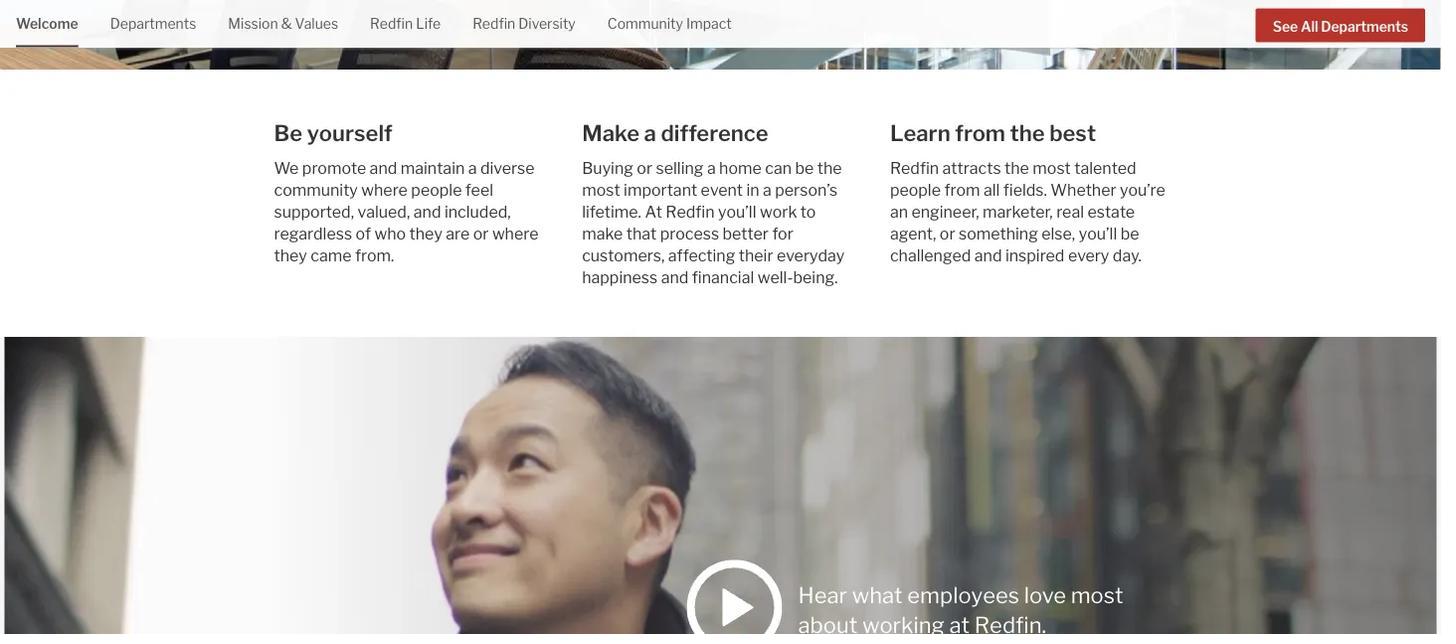 Task type: locate. For each thing, give the bounding box(es) containing it.
0 vertical spatial you'll
[[718, 202, 757, 221]]

a up event
[[707, 158, 716, 178]]

make
[[582, 224, 623, 243]]

a
[[644, 120, 657, 147], [468, 158, 477, 178], [707, 158, 716, 178], [763, 180, 772, 200]]

mission
[[228, 15, 278, 32]]

redfin left life
[[370, 15, 413, 32]]

0 horizontal spatial they
[[274, 246, 307, 265]]

hear what employees love most about working at redfin.
[[799, 582, 1124, 635]]

a inside the we promote and maintain a diverse community where people feel supported, valued, and included, regardless of who they are or where they came from.
[[468, 158, 477, 178]]

1 horizontal spatial departments
[[1322, 18, 1409, 35]]

most up fields.
[[1033, 158, 1072, 178]]

yourself
[[307, 120, 393, 147]]

well-
[[758, 268, 794, 287]]

2 vertical spatial most
[[1071, 582, 1124, 609]]

a up the feel
[[468, 158, 477, 178]]

be up person's
[[796, 158, 814, 178]]

the up fields.
[[1005, 158, 1030, 178]]

for
[[773, 224, 794, 243]]

people
[[411, 180, 462, 200], [891, 180, 941, 200]]

included,
[[445, 202, 511, 221]]

most inside redfin attracts the most talented people from all fields. whether you're an engineer, marketer, real estate agent, or something else, you'll be challenged and inspired every day.
[[1033, 158, 1072, 178]]

0 vertical spatial most
[[1033, 158, 1072, 178]]

see all departments
[[1274, 18, 1409, 35]]

to
[[801, 202, 816, 221]]

you'll inside buying or selling a home can be the most important event in a person's lifetime. at redfin you'll work to make that process better for customers, affecting their everyday happiness and financial well-being.
[[718, 202, 757, 221]]

community
[[608, 15, 684, 32]]

learn from the best
[[891, 120, 1097, 147]]

diversity
[[519, 15, 576, 32]]

make
[[582, 120, 640, 147]]

and
[[370, 158, 397, 178], [414, 202, 441, 221], [975, 246, 1003, 265], [661, 268, 689, 287]]

you'll up better
[[718, 202, 757, 221]]

selling
[[656, 158, 704, 178]]

see
[[1274, 18, 1299, 35]]

see all departments button
[[1257, 8, 1426, 42]]

redfin for redfin life
[[370, 15, 413, 32]]

at
[[645, 202, 663, 221]]

of
[[356, 224, 371, 243]]

where up valued,
[[362, 180, 408, 200]]

estate
[[1088, 202, 1136, 221]]

you'll
[[718, 202, 757, 221], [1079, 224, 1118, 243]]

most inside buying or selling a home can be the most important event in a person's lifetime. at redfin you'll work to make that process better for customers, affecting their everyday happiness and financial well-being.
[[582, 180, 621, 200]]

community impact link
[[608, 0, 732, 45]]

1 vertical spatial be
[[1121, 224, 1140, 243]]

regardless
[[274, 224, 352, 243]]

employees
[[908, 582, 1020, 609]]

&
[[281, 15, 292, 32]]

that
[[627, 224, 657, 243]]

redfin.
[[975, 613, 1047, 635]]

be up day. on the right top of page
[[1121, 224, 1140, 243]]

else,
[[1042, 224, 1076, 243]]

community impact
[[608, 15, 732, 32]]

be
[[796, 158, 814, 178], [1121, 224, 1140, 243]]

most right love
[[1071, 582, 1124, 609]]

what
[[853, 582, 903, 609]]

0 horizontal spatial or
[[473, 224, 489, 243]]

most down buying
[[582, 180, 621, 200]]

people down "maintain"
[[411, 180, 462, 200]]

they down regardless
[[274, 246, 307, 265]]

departments link
[[110, 0, 196, 45]]

or inside buying or selling a home can be the most important event in a person's lifetime. at redfin you'll work to make that process better for customers, affecting their everyday happiness and financial well-being.
[[637, 158, 653, 178]]

engineer,
[[912, 202, 980, 221]]

1 vertical spatial you'll
[[1079, 224, 1118, 243]]

mission & values
[[228, 15, 338, 32]]

feel
[[466, 180, 494, 200]]

the up person's
[[818, 158, 843, 178]]

be
[[274, 120, 303, 147]]

promote
[[302, 158, 366, 178]]

whether
[[1051, 180, 1117, 200]]

or up important
[[637, 158, 653, 178]]

you'll up every
[[1079, 224, 1118, 243]]

1 people from the left
[[411, 180, 462, 200]]

redfin left diversity
[[473, 15, 516, 32]]

1 horizontal spatial or
[[637, 158, 653, 178]]

a right in
[[763, 180, 772, 200]]

0 horizontal spatial people
[[411, 180, 462, 200]]

0 vertical spatial be
[[796, 158, 814, 178]]

0 vertical spatial they
[[410, 224, 443, 243]]

redfin diversity
[[473, 15, 576, 32]]

be inside redfin attracts the most talented people from all fields. whether you're an engineer, marketer, real estate agent, or something else, you'll be challenged and inspired every day.
[[1121, 224, 1140, 243]]

all
[[1302, 18, 1319, 35]]

the
[[1011, 120, 1046, 147], [818, 158, 843, 178], [1005, 158, 1030, 178]]

in
[[747, 180, 760, 200]]

happiness
[[582, 268, 658, 287]]

0 horizontal spatial be
[[796, 158, 814, 178]]

the inside buying or selling a home can be the most important event in a person's lifetime. at redfin you'll work to make that process better for customers, affecting their everyday happiness and financial well-being.
[[818, 158, 843, 178]]

0 horizontal spatial you'll
[[718, 202, 757, 221]]

0 horizontal spatial where
[[362, 180, 408, 200]]

and down affecting
[[661, 268, 689, 287]]

impact
[[687, 15, 732, 32]]

2 people from the left
[[891, 180, 941, 200]]

process
[[660, 224, 720, 243]]

1 horizontal spatial where
[[492, 224, 539, 243]]

redfin life
[[370, 15, 441, 32]]

people up the an
[[891, 180, 941, 200]]

better
[[723, 224, 769, 243]]

they left the are
[[410, 224, 443, 243]]

the left the best
[[1011, 120, 1046, 147]]

an
[[891, 202, 909, 221]]

or down included,
[[473, 224, 489, 243]]

supported,
[[274, 202, 354, 221]]

2 horizontal spatial or
[[940, 224, 956, 243]]

inspired
[[1006, 246, 1065, 265]]

redfin down the learn
[[891, 158, 940, 178]]

1 horizontal spatial people
[[891, 180, 941, 200]]

they
[[410, 224, 443, 243], [274, 246, 307, 265]]

1 horizontal spatial you'll
[[1079, 224, 1118, 243]]

and down "something"
[[975, 246, 1003, 265]]

or down engineer,
[[940, 224, 956, 243]]

maintain
[[401, 158, 465, 178]]

most
[[1033, 158, 1072, 178], [582, 180, 621, 200], [1071, 582, 1124, 609]]

where
[[362, 180, 408, 200], [492, 224, 539, 243]]

departments
[[110, 15, 196, 32], [1322, 18, 1409, 35]]

redfin
[[370, 15, 413, 32], [473, 15, 516, 32], [891, 158, 940, 178], [666, 202, 715, 221]]

or inside redfin attracts the most talented people from all fields. whether you're an engineer, marketer, real estate agent, or something else, you'll be challenged and inspired every day.
[[940, 224, 956, 243]]

mission & values link
[[228, 0, 338, 45]]

where down included,
[[492, 224, 539, 243]]

1 vertical spatial most
[[582, 180, 621, 200]]

redfin for redfin diversity
[[473, 15, 516, 32]]

everyday
[[777, 246, 845, 265]]

people inside the we promote and maintain a diverse community where people feel supported, valued, and included, regardless of who they are or where they came from.
[[411, 180, 462, 200]]

or
[[637, 158, 653, 178], [473, 224, 489, 243], [940, 224, 956, 243]]

the for redfin attracts the most talented people from all fields. whether you're an engineer, marketer, real estate agent, or something else, you'll be challenged and inspired every day.
[[1005, 158, 1030, 178]]

from up attracts
[[956, 120, 1006, 147]]

most inside hear what employees love most about working at redfin.
[[1071, 582, 1124, 609]]

the inside redfin attracts the most talented people from all fields. whether you're an engineer, marketer, real estate agent, or something else, you'll be challenged and inspired every day.
[[1005, 158, 1030, 178]]

redfin inside redfin attracts the most talented people from all fields. whether you're an engineer, marketer, real estate agent, or something else, you'll be challenged and inspired every day.
[[891, 158, 940, 178]]

1 vertical spatial where
[[492, 224, 539, 243]]

1 horizontal spatial be
[[1121, 224, 1140, 243]]

or inside the we promote and maintain a diverse community where people feel supported, valued, and included, regardless of who they are or where they came from.
[[473, 224, 489, 243]]

redfin inside buying or selling a home can be the most important event in a person's lifetime. at redfin you'll work to make that process better for customers, affecting their everyday happiness and financial well-being.
[[666, 202, 715, 221]]

from
[[956, 120, 1006, 147], [945, 180, 981, 200]]

financial
[[692, 268, 755, 287]]

1 vertical spatial from
[[945, 180, 981, 200]]

redfin up 'process'
[[666, 202, 715, 221]]

redfin diversity link
[[473, 0, 576, 45]]

from down attracts
[[945, 180, 981, 200]]

0 vertical spatial where
[[362, 180, 408, 200]]

we promote and maintain a diverse community where people feel supported, valued, and included, regardless of who they are or where they came from.
[[274, 158, 539, 265]]



Task type: describe. For each thing, give the bounding box(es) containing it.
you'll inside redfin attracts the most talented people from all fields. whether you're an engineer, marketer, real estate agent, or something else, you'll be challenged and inspired every day.
[[1079, 224, 1118, 243]]

the for learn from the best
[[1011, 120, 1046, 147]]

be yourself
[[274, 120, 393, 147]]

working
[[863, 613, 945, 635]]

customers,
[[582, 246, 665, 265]]

0 vertical spatial from
[[956, 120, 1006, 147]]

who
[[375, 224, 406, 243]]

welcome
[[16, 15, 78, 32]]

and up valued,
[[370, 158, 397, 178]]

and inside redfin attracts the most talented people from all fields. whether you're an engineer, marketer, real estate agent, or something else, you'll be challenged and inspired every day.
[[975, 246, 1003, 265]]

from inside redfin attracts the most talented people from all fields. whether you're an engineer, marketer, real estate agent, or something else, you'll be challenged and inspired every day.
[[945, 180, 981, 200]]

we
[[274, 158, 299, 178]]

redfin for redfin attracts the most talented people from all fields. whether you're an engineer, marketer, real estate agent, or something else, you'll be challenged and inspired every day.
[[891, 158, 940, 178]]

you're
[[1121, 180, 1166, 200]]

day.
[[1113, 246, 1142, 265]]

talented
[[1075, 158, 1137, 178]]

difference
[[661, 120, 769, 147]]

and inside buying or selling a home can be the most important event in a person's lifetime. at redfin you'll work to make that process better for customers, affecting their everyday happiness and financial well-being.
[[661, 268, 689, 287]]

1 horizontal spatial they
[[410, 224, 443, 243]]

best
[[1050, 120, 1097, 147]]

about
[[799, 613, 858, 635]]

their
[[739, 246, 774, 265]]

challenged
[[891, 246, 972, 265]]

a right 'make'
[[644, 120, 657, 147]]

community
[[274, 180, 358, 200]]

values
[[295, 15, 338, 32]]

departments inside see all departments button
[[1322, 18, 1409, 35]]

are
[[446, 224, 470, 243]]

and right valued,
[[414, 202, 441, 221]]

be inside buying or selling a home can be the most important event in a person's lifetime. at redfin you'll work to make that process better for customers, affecting their everyday happiness and financial well-being.
[[796, 158, 814, 178]]

at
[[950, 613, 970, 635]]

buying or selling a home can be the most important event in a person's lifetime. at redfin you'll work to make that process better for customers, affecting their everyday happiness and financial well-being.
[[582, 158, 845, 287]]

welcome link
[[16, 0, 78, 45]]

0 horizontal spatial departments
[[110, 15, 196, 32]]

can
[[766, 158, 792, 178]]

attracts
[[943, 158, 1002, 178]]

redfin attracts the most talented people from all fields. whether you're an engineer, marketer, real estate agent, or something else, you'll be challenged and inspired every day.
[[891, 158, 1166, 265]]

being.
[[794, 268, 838, 287]]

marketer,
[[983, 202, 1054, 221]]

affecting
[[669, 246, 736, 265]]

home
[[720, 158, 762, 178]]

event
[[701, 180, 743, 200]]

important
[[624, 180, 698, 200]]

life
[[416, 15, 441, 32]]

person's
[[775, 180, 838, 200]]

1 vertical spatial they
[[274, 246, 307, 265]]

diverse
[[481, 158, 535, 178]]

lifetime.
[[582, 202, 642, 221]]

all
[[984, 180, 1000, 200]]

real
[[1057, 202, 1085, 221]]

make a difference
[[582, 120, 769, 147]]

redfin life link
[[370, 0, 441, 45]]

learn
[[891, 120, 951, 147]]

hear
[[799, 582, 848, 609]]

work
[[760, 202, 798, 221]]

love
[[1025, 582, 1067, 609]]

from.
[[355, 246, 394, 265]]

valued,
[[358, 202, 410, 221]]

people inside redfin attracts the most talented people from all fields. whether you're an engineer, marketer, real estate agent, or something else, you'll be challenged and inspired every day.
[[891, 180, 941, 200]]

something
[[959, 224, 1039, 243]]

came
[[311, 246, 352, 265]]

buying
[[582, 158, 634, 178]]

every
[[1069, 246, 1110, 265]]

agent,
[[891, 224, 937, 243]]

fields.
[[1004, 180, 1048, 200]]



Task type: vqa. For each thing, say whether or not it's contained in the screenshot.
the left be
yes



